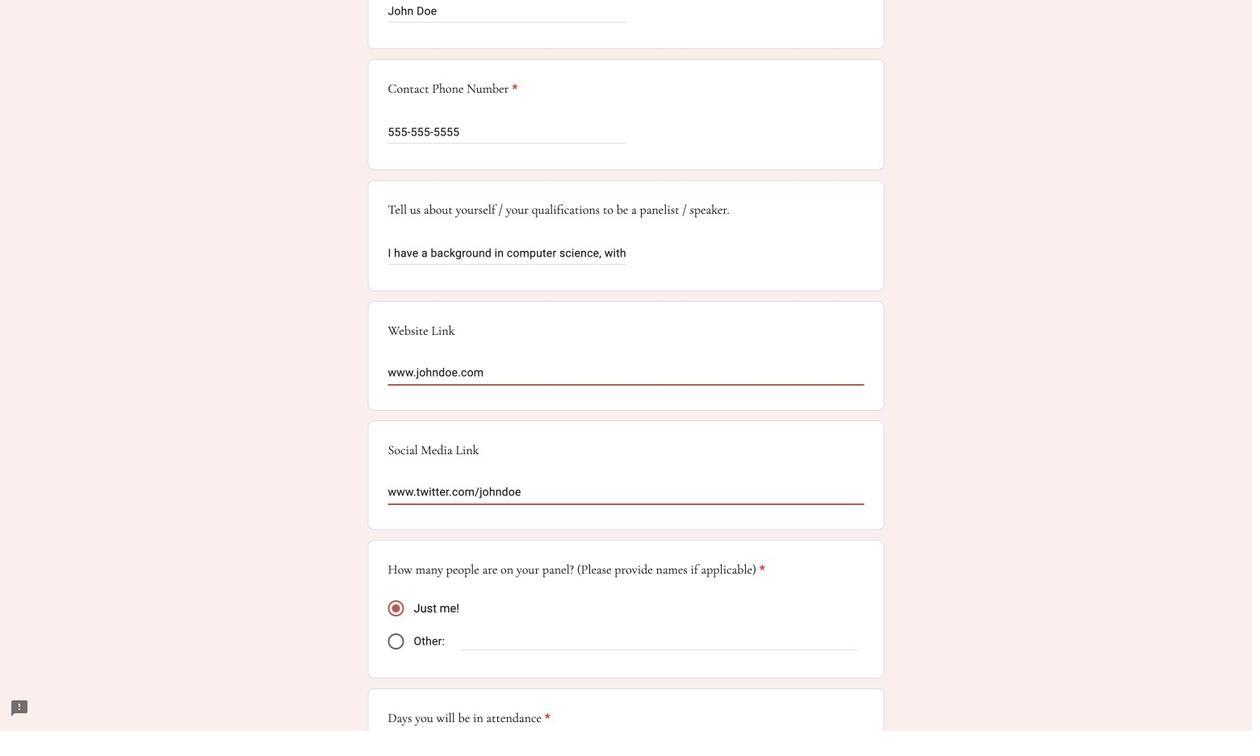 Task type: locate. For each thing, give the bounding box(es) containing it.
None text field
[[388, 365, 864, 384], [388, 484, 864, 504], [388, 365, 864, 384], [388, 484, 864, 504]]

1 vertical spatial heading
[[388, 560, 765, 580]]

0 horizontal spatial required question element
[[509, 79, 518, 98]]

required question element
[[509, 79, 518, 98], [756, 560, 765, 580], [542, 709, 551, 728]]

None text field
[[388, 2, 626, 21], [388, 123, 626, 142], [388, 244, 626, 263], [388, 2, 626, 21], [388, 123, 626, 142], [388, 244, 626, 263]]

1 vertical spatial required question element
[[756, 560, 765, 580]]

None radio
[[388, 634, 404, 650]]

1 horizontal spatial required question element
[[542, 709, 551, 728]]

2 vertical spatial required question element
[[542, 709, 551, 728]]

just me! image
[[392, 605, 400, 613]]

0 vertical spatial required question element
[[509, 79, 518, 98]]

Other response text field
[[461, 631, 858, 650]]

report a problem to google image
[[10, 699, 29, 718]]

0 vertical spatial heading
[[388, 79, 518, 98]]

heading
[[388, 79, 518, 98], [388, 560, 765, 580], [388, 709, 551, 728]]

2 vertical spatial heading
[[388, 709, 551, 728]]



Task type: describe. For each thing, give the bounding box(es) containing it.
2 heading from the top
[[388, 560, 765, 580]]

2 horizontal spatial required question element
[[756, 560, 765, 580]]

3 heading from the top
[[388, 709, 551, 728]]

Just me! radio
[[388, 601, 404, 617]]

1 heading from the top
[[388, 79, 518, 98]]



Task type: vqa. For each thing, say whether or not it's contained in the screenshot.
heading
yes



